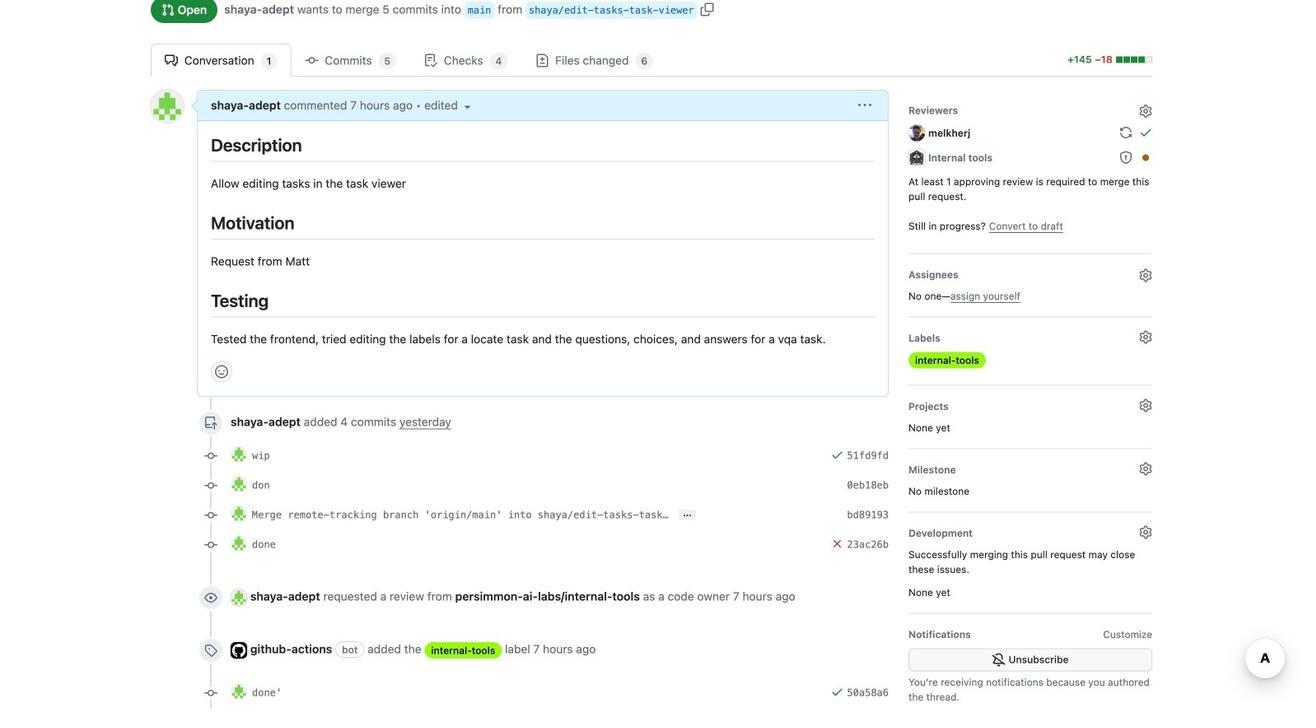 Task type: vqa. For each thing, say whether or not it's contained in the screenshot.
grid
no



Task type: locate. For each thing, give the bounding box(es) containing it.
git commit image for 3 / 5 checks ok icon
[[204, 539, 218, 552]]

select projects element
[[909, 396, 1153, 435]]

2 gear image from the top
[[1140, 463, 1153, 476]]

2 @shaya adept image from the top
[[231, 536, 247, 552]]

0 vertical spatial gear image
[[1140, 331, 1153, 344]]

gear image inside "select assignees" element
[[1140, 269, 1153, 282]]

1 gear image from the top
[[1140, 331, 1153, 344]]

1 @shaya adept image from the top
[[231, 476, 247, 493]]

select reviewers element
[[909, 100, 1153, 240]]

1 git commit image from the top
[[204, 450, 218, 463]]

1 vertical spatial gear image
[[1140, 269, 1153, 282]]

@shaya adept image
[[231, 447, 247, 463], [231, 506, 247, 523], [231, 590, 247, 607]]

5 / 5 checks ok image
[[831, 686, 844, 699]]

@shaya adept image
[[231, 476, 247, 493], [231, 536, 247, 552], [231, 684, 247, 701]]

git commit image
[[305, 54, 319, 67], [204, 509, 218, 523]]

@github actions image
[[231, 643, 247, 659]]

2 vertical spatial gear image
[[1140, 526, 1153, 539]]

3 git commit image from the top
[[204, 539, 218, 552]]

0 horizontal spatial git commit image
[[204, 509, 218, 523]]

1 gear image from the top
[[1140, 105, 1153, 118]]

shield lock image
[[1120, 151, 1133, 164]]

2 / 2 checks ok image
[[831, 449, 844, 462]]

gear image
[[1140, 105, 1153, 118], [1140, 269, 1153, 282], [1140, 399, 1153, 412]]

3 gear image from the top
[[1140, 526, 1153, 539]]

3 @shaya adept image from the top
[[231, 590, 247, 607]]

@persimmon ai labs/internal tools image
[[909, 149, 926, 166]]

1 @shaya adept image from the top
[[231, 447, 247, 463]]

3 gear image from the top
[[1140, 399, 1153, 412]]

add or remove reactions image
[[215, 366, 228, 379]]

triangle down image
[[461, 100, 474, 113]]

@shaya adept image for '5 / 5 checks ok' icon git commit image
[[231, 684, 247, 701]]

gear image inside select projects element
[[1140, 399, 1153, 412]]

bell slash image
[[993, 654, 1006, 667]]

2 vertical spatial @shaya adept image
[[231, 590, 247, 607]]

2 vertical spatial @shaya adept image
[[231, 684, 247, 701]]

link issues element
[[909, 523, 1153, 600]]

1 vertical spatial @shaya adept image
[[231, 506, 247, 523]]

0 vertical spatial @shaya adept image
[[231, 447, 247, 463]]

1 horizontal spatial git commit image
[[305, 54, 319, 67]]

0 vertical spatial git commit image
[[305, 54, 319, 67]]

eye image
[[204, 592, 218, 605]]

git commit image
[[204, 450, 218, 463], [204, 480, 218, 493], [204, 539, 218, 552], [204, 687, 218, 701]]

4 git commit image from the top
[[204, 687, 218, 701]]

1 vertical spatial gear image
[[1140, 463, 1153, 476]]

3 @shaya adept image from the top
[[231, 684, 247, 701]]

gear image
[[1140, 331, 1153, 344], [1140, 463, 1153, 476], [1140, 526, 1153, 539]]

copy image
[[701, 3, 714, 16]]

1 vertical spatial @shaya adept image
[[231, 536, 247, 552]]

git commit image for '5 / 5 checks ok' icon
[[204, 687, 218, 701]]

2 vertical spatial gear image
[[1140, 399, 1153, 412]]

0 vertical spatial @shaya adept image
[[231, 476, 247, 493]]

comment discussion image
[[165, 54, 178, 67]]

0 vertical spatial gear image
[[1140, 105, 1153, 118]]

tag image
[[204, 645, 218, 658]]

select assignees element
[[909, 264, 1153, 304]]

2 gear image from the top
[[1140, 269, 1153, 282]]

add or remove reactions element
[[211, 362, 232, 383]]



Task type: describe. For each thing, give the bounding box(es) containing it.
1 vertical spatial git commit image
[[204, 509, 218, 523]]

file diff image
[[536, 54, 549, 67]]

git commit image for 2 / 2 checks ok image
[[204, 450, 218, 463]]

gear image for select reviewers element
[[1140, 105, 1153, 118]]

@shaya adept image for git commit image corresponding to 3 / 5 checks ok icon
[[231, 536, 247, 552]]

@shaya adept image for second git commit image from the top of the page
[[231, 476, 247, 493]]

sync image
[[1120, 126, 1133, 139]]

check image
[[1140, 126, 1153, 139]]

@melkherj image
[[909, 125, 926, 141]]

2 @shaya adept image from the top
[[231, 506, 247, 523]]

status: open image
[[162, 3, 175, 16]]

dot fill image
[[1140, 151, 1153, 164]]

gear image for "select assignees" element
[[1140, 269, 1153, 282]]

repo push image
[[204, 417, 218, 430]]

3 / 5 checks ok image
[[831, 538, 844, 551]]

show options image
[[859, 99, 872, 112]]

shaya adept image
[[151, 90, 184, 123]]

checklist image
[[424, 54, 438, 67]]

gear image inside link issues element
[[1140, 526, 1153, 539]]

gear image for select projects element on the bottom right of the page
[[1140, 399, 1153, 412]]

git commit image inside pull request tabs "element"
[[305, 54, 319, 67]]

2 git commit image from the top
[[204, 480, 218, 493]]

pull request tabs element
[[151, 44, 1060, 77]]



